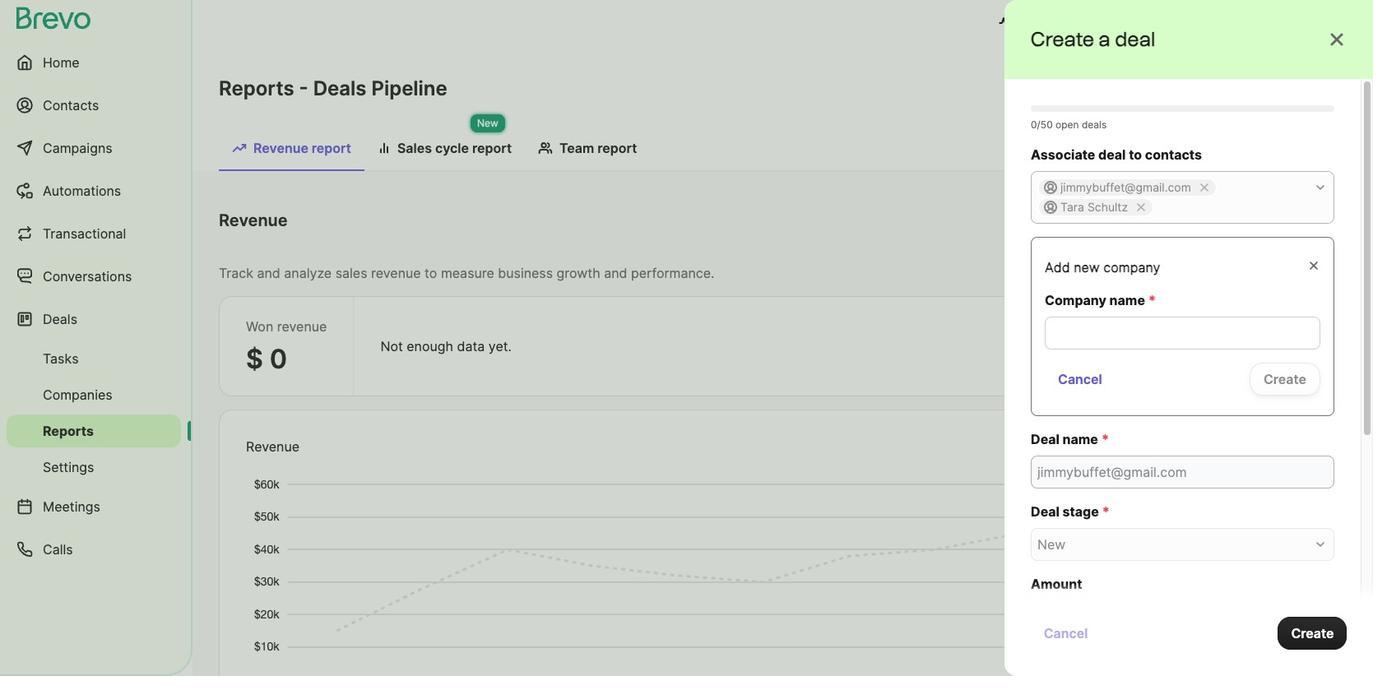 Task type: vqa. For each thing, say whether or not it's contained in the screenshot.
Transactional
yes



Task type: describe. For each thing, give the bounding box(es) containing it.
company
[[1104, 259, 1161, 276]]

contacts
[[43, 97, 99, 114]]

settings link
[[7, 451, 181, 484]]

* for deal name *
[[1102, 431, 1109, 448]]

team
[[560, 140, 594, 156]]

create a deal
[[1031, 27, 1156, 51]]

team report
[[560, 140, 637, 156]]

none text field inside create a deal dialog
[[1045, 317, 1321, 350]]

revenue inside tab list
[[253, 140, 309, 156]]

sales
[[335, 265, 367, 281]]

0 vertical spatial create button
[[1250, 363, 1321, 396]]

measure
[[441, 265, 494, 281]]

transactional link
[[7, 214, 181, 253]]

business
[[498, 265, 553, 281]]

1 vertical spatial data
[[1151, 445, 1179, 462]]

a
[[1099, 27, 1111, 51]]

01/06/2023
[[1176, 219, 1249, 235]]

deal for deal name
[[1031, 431, 1060, 448]]

1 vertical spatial yet.
[[1182, 445, 1206, 462]]

0 vertical spatial deal
[[1115, 27, 1156, 51]]

usd
[[1031, 639, 1055, 653]]

companies
[[43, 387, 113, 403]]

1 vertical spatial to
[[425, 265, 437, 281]]

meetings
[[43, 499, 100, 515]]

plan
[[1089, 15, 1117, 31]]

campaigns link
[[7, 128, 181, 168]]

12/19/2022 - 01/06/2023
[[1097, 219, 1249, 235]]

contacts link
[[7, 86, 181, 125]]

1 vertical spatial not
[[1074, 445, 1097, 462]]

0/50
[[1031, 119, 1053, 131]]

new
[[1074, 259, 1100, 276]]

0 vertical spatial cancel button
[[1045, 363, 1116, 396]]

tab list containing revenue report
[[219, 132, 1347, 171]]

tara schultz
[[1061, 200, 1128, 214]]

performance.
[[631, 265, 715, 281]]

usage and plan
[[1019, 15, 1117, 31]]

pipeline
[[372, 77, 447, 100]]

* for deal stage *
[[1103, 504, 1110, 520]]

1 vertical spatial enough
[[1101, 445, 1147, 462]]

usage and plan button
[[986, 7, 1130, 40]]

2 report from the left
[[472, 140, 512, 156]]

jimmybuffet@gmail.com
[[1061, 180, 1192, 194]]

conversations link
[[7, 257, 181, 296]]

team report link
[[525, 132, 650, 170]]

home link
[[7, 43, 181, 82]]

and for track
[[257, 265, 280, 281]]

revenue for date range
[[219, 211, 288, 230]]

revenue report link
[[219, 132, 365, 171]]

cycle
[[435, 140, 469, 156]]

0 vertical spatial yet.
[[489, 338, 512, 355]]

cancel for the bottom cancel button
[[1044, 625, 1089, 642]]

automations link
[[7, 171, 181, 211]]

deal stage *
[[1031, 504, 1110, 520]]

campaigns
[[43, 140, 112, 156]]

meetings link
[[7, 487, 181, 527]]

1 horizontal spatial deals
[[313, 77, 367, 100]]

deal for create
[[1279, 445, 1306, 462]]

1 vertical spatial create button
[[1278, 617, 1347, 650]]

- for 01/06/2023
[[1169, 219, 1175, 235]]

create deal
[[1233, 445, 1306, 462]]

deal name *
[[1031, 431, 1109, 448]]

stage
[[1063, 504, 1099, 520]]

deal for deal stage
[[1031, 504, 1060, 520]]

date
[[1009, 219, 1038, 235]]

12/19/2022
[[1097, 219, 1167, 235]]

tara
[[1061, 200, 1085, 214]]

to inside create a deal dialog
[[1129, 146, 1142, 163]]

associate
[[1031, 146, 1096, 163]]

settings
[[43, 459, 94, 476]]

- for deals
[[299, 77, 308, 100]]

company name *
[[1045, 292, 1156, 309]]

name for company name
[[1110, 292, 1146, 309]]

date range
[[1009, 219, 1077, 235]]

report for team report
[[598, 140, 637, 156]]

and for usage
[[1062, 15, 1086, 31]]

add new company
[[1045, 259, 1161, 276]]



Task type: locate. For each thing, give the bounding box(es) containing it.
cancel button up deal name *
[[1045, 363, 1116, 396]]

0 horizontal spatial not enough data yet.
[[381, 338, 512, 355]]

usage
[[1019, 15, 1059, 31]]

revenue
[[371, 265, 421, 281], [277, 318, 327, 335]]

report down reports - deals pipeline
[[312, 140, 351, 156]]

associate deal to contacts
[[1031, 146, 1202, 163]]

0 vertical spatial reports
[[219, 77, 294, 100]]

to up "jimmybuffet@gmail.com"
[[1129, 146, 1142, 163]]

deal
[[1031, 431, 1060, 448], [1031, 504, 1060, 520]]

1 vertical spatial revenue
[[277, 318, 327, 335]]

2 horizontal spatial and
[[1062, 15, 1086, 31]]

1 vertical spatial deal
[[1099, 146, 1126, 163]]

progress bar
[[1031, 105, 1335, 112]]

1 vertical spatial cancel
[[1044, 625, 1089, 642]]

tab list
[[219, 132, 1347, 171]]

- right 12/19/2022
[[1169, 219, 1175, 235]]

0 vertical spatial cancel
[[1058, 371, 1103, 388]]

reports
[[219, 77, 294, 100], [43, 423, 94, 439]]

deals
[[1082, 119, 1107, 131]]

revenue report
[[253, 140, 351, 156]]

0 horizontal spatial report
[[312, 140, 351, 156]]

0 horizontal spatial deals
[[43, 311, 77, 328]]

sales cycle report link
[[365, 132, 525, 170]]

1 horizontal spatial name
[[1110, 292, 1146, 309]]

report
[[312, 140, 351, 156], [472, 140, 512, 156], [598, 140, 637, 156]]

automations
[[43, 183, 121, 199]]

0 horizontal spatial yet.
[[489, 338, 512, 355]]

name down company
[[1110, 292, 1146, 309]]

not
[[381, 338, 403, 355], [1074, 445, 1097, 462]]

1 vertical spatial revenue
[[219, 211, 288, 230]]

reports up settings
[[43, 423, 94, 439]]

1 vertical spatial reports
[[43, 423, 94, 439]]

0
[[270, 343, 287, 375]]

deal up deal stage *
[[1031, 431, 1060, 448]]

1 horizontal spatial enough
[[1101, 445, 1147, 462]]

1 horizontal spatial reports
[[219, 77, 294, 100]]

revenue inside won revenue $ 0
[[277, 318, 327, 335]]

reports for reports - deals pipeline
[[219, 77, 294, 100]]

* up deal stage *
[[1102, 431, 1109, 448]]

analyze
[[284, 265, 332, 281]]

1 horizontal spatial yet.
[[1182, 445, 1206, 462]]

deal inside "button"
[[1279, 445, 1306, 462]]

0 vertical spatial revenue
[[371, 265, 421, 281]]

range
[[1042, 219, 1077, 235]]

1 vertical spatial *
[[1102, 431, 1109, 448]]

and
[[1062, 15, 1086, 31], [257, 265, 280, 281], [604, 265, 628, 281]]

0 vertical spatial not
[[381, 338, 403, 355]]

2 vertical spatial deal
[[1279, 445, 1306, 462]]

revenue right "sales"
[[371, 265, 421, 281]]

reports up revenue report link
[[219, 77, 294, 100]]

yet. down the business
[[489, 338, 512, 355]]

1 deal from the top
[[1031, 431, 1060, 448]]

cancel button down amount
[[1031, 617, 1102, 650]]

1 vertical spatial not enough data yet.
[[1074, 445, 1206, 462]]

create button
[[1250, 363, 1321, 396], [1278, 617, 1347, 650]]

add
[[1045, 259, 1070, 276]]

revenue up 0
[[277, 318, 327, 335]]

create inside create deal "button"
[[1233, 445, 1276, 462]]

0 horizontal spatial data
[[457, 338, 485, 355]]

1 horizontal spatial revenue
[[371, 265, 421, 281]]

0 vertical spatial deal
[[1031, 431, 1060, 448]]

0/50 open deals
[[1031, 119, 1107, 131]]

deal left stage
[[1031, 504, 1060, 520]]

1 horizontal spatial data
[[1151, 445, 1179, 462]]

0 horizontal spatial enough
[[407, 338, 453, 355]]

None text field
[[1045, 317, 1321, 350]]

yet. left create deal "button"
[[1182, 445, 1206, 462]]

name up stage
[[1063, 431, 1099, 448]]

revenue for not enough data yet.
[[246, 439, 300, 455]]

reports inside reports link
[[43, 423, 94, 439]]

create deal button
[[1219, 437, 1320, 470]]

2 vertical spatial revenue
[[246, 439, 300, 455]]

report for revenue report
[[312, 140, 351, 156]]

0 vertical spatial to
[[1129, 146, 1142, 163]]

$
[[246, 343, 263, 375]]

1 horizontal spatial and
[[604, 265, 628, 281]]

cancel up deal name *
[[1058, 371, 1103, 388]]

0 vertical spatial enough
[[407, 338, 453, 355]]

open
[[1056, 119, 1079, 131]]

1 horizontal spatial report
[[472, 140, 512, 156]]

0 horizontal spatial revenue
[[277, 318, 327, 335]]

0 vertical spatial deals
[[313, 77, 367, 100]]

cancel down amount
[[1044, 625, 1089, 642]]

0 vertical spatial not enough data yet.
[[381, 338, 512, 355]]

conversations
[[43, 268, 132, 285]]

and right growth
[[604, 265, 628, 281]]

* down company
[[1149, 292, 1156, 309]]

name for deal name
[[1063, 431, 1099, 448]]

yet.
[[489, 338, 512, 355], [1182, 445, 1206, 462]]

report right "cycle"
[[472, 140, 512, 156]]

0 horizontal spatial -
[[299, 77, 308, 100]]

and inside button
[[1062, 15, 1086, 31]]

calls
[[43, 541, 73, 558]]

and right track
[[257, 265, 280, 281]]

1 horizontal spatial -
[[1169, 219, 1175, 235]]

deal for associate
[[1099, 146, 1126, 163]]

deals up tasks
[[43, 311, 77, 328]]

1 horizontal spatial not
[[1074, 445, 1097, 462]]

3 report from the left
[[598, 140, 637, 156]]

companies link
[[7, 379, 181, 411]]

1 horizontal spatial not enough data yet.
[[1074, 445, 1206, 462]]

- up revenue report
[[299, 77, 308, 100]]

*
[[1149, 292, 1156, 309], [1102, 431, 1109, 448], [1103, 504, 1110, 520]]

0 vertical spatial -
[[299, 77, 308, 100]]

reports - deals pipeline
[[219, 77, 447, 100]]

revenue
[[253, 140, 309, 156], [219, 211, 288, 230], [246, 439, 300, 455]]

to
[[1129, 146, 1142, 163], [425, 265, 437, 281]]

won
[[246, 318, 273, 335]]

cancel button
[[1045, 363, 1116, 396], [1031, 617, 1102, 650]]

create a deal dialog
[[1005, 0, 1373, 676]]

1 vertical spatial name
[[1063, 431, 1099, 448]]

* right stage
[[1103, 504, 1110, 520]]

progress bar inside create a deal dialog
[[1031, 105, 1335, 112]]

1 horizontal spatial to
[[1129, 146, 1142, 163]]

name
[[1110, 292, 1146, 309], [1063, 431, 1099, 448]]

1 vertical spatial deals
[[43, 311, 77, 328]]

0 vertical spatial data
[[457, 338, 485, 355]]

not enough data yet.
[[381, 338, 512, 355], [1074, 445, 1206, 462]]

cancel
[[1058, 371, 1103, 388], [1044, 625, 1089, 642]]

1 vertical spatial deal
[[1031, 504, 1060, 520]]

deals
[[313, 77, 367, 100], [43, 311, 77, 328]]

schultz
[[1088, 200, 1128, 214]]

home
[[43, 54, 80, 71]]

amount
[[1031, 576, 1083, 593]]

2 vertical spatial *
[[1103, 504, 1110, 520]]

reports for reports
[[43, 423, 94, 439]]

0 horizontal spatial not
[[381, 338, 403, 355]]

deals link
[[7, 300, 181, 339]]

to left the measure
[[425, 265, 437, 281]]

calls link
[[7, 530, 181, 569]]

cancel for the top cancel button
[[1058, 371, 1103, 388]]

1 report from the left
[[312, 140, 351, 156]]

* for company name *
[[1149, 292, 1156, 309]]

enough down "track and analyze sales revenue to measure business growth and performance."
[[407, 338, 453, 355]]

0 vertical spatial name
[[1110, 292, 1146, 309]]

0 vertical spatial revenue
[[253, 140, 309, 156]]

2 deal from the top
[[1031, 504, 1060, 520]]

data
[[457, 338, 485, 355], [1151, 445, 1179, 462]]

transactional
[[43, 225, 126, 242]]

0 horizontal spatial name
[[1063, 431, 1099, 448]]

-
[[299, 77, 308, 100], [1169, 219, 1175, 235]]

sales
[[397, 140, 432, 156]]

report right team
[[598, 140, 637, 156]]

tasks link
[[7, 342, 181, 375]]

0 horizontal spatial reports
[[43, 423, 94, 439]]

1 vertical spatial cancel button
[[1031, 617, 1102, 650]]

deals left pipeline at left top
[[313, 77, 367, 100]]

and left plan
[[1062, 15, 1086, 31]]

enough
[[407, 338, 453, 355], [1101, 445, 1147, 462]]

tasks
[[43, 351, 79, 367]]

growth
[[557, 265, 601, 281]]

0 horizontal spatial and
[[257, 265, 280, 281]]

reports link
[[7, 415, 181, 448]]

track
[[219, 265, 253, 281]]

contacts
[[1145, 146, 1202, 163]]

sales cycle report
[[397, 140, 512, 156]]

2 horizontal spatial report
[[598, 140, 637, 156]]

enough up deal stage *
[[1101, 445, 1147, 462]]

0 vertical spatial *
[[1149, 292, 1156, 309]]

1 vertical spatial -
[[1169, 219, 1175, 235]]

company
[[1045, 292, 1107, 309]]

0 horizontal spatial to
[[425, 265, 437, 281]]

create
[[1031, 27, 1095, 51], [1264, 371, 1307, 388], [1233, 445, 1276, 462], [1291, 625, 1334, 642]]

deal
[[1115, 27, 1156, 51], [1099, 146, 1126, 163], [1279, 445, 1306, 462]]

won revenue $ 0
[[246, 318, 327, 375]]

track and analyze sales revenue to measure business growth and performance.
[[219, 265, 715, 281]]



